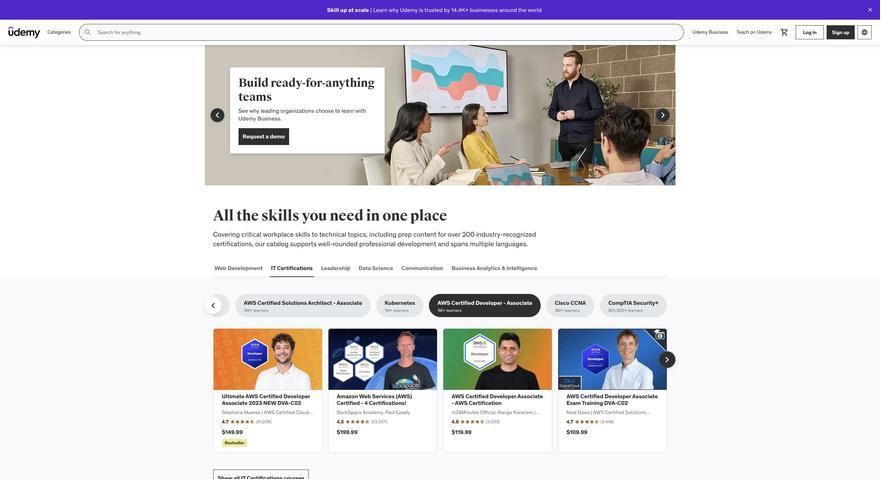 Task type: locate. For each thing, give the bounding box(es) containing it.
aws inside "aws certified developer - associate 1m+ learners"
[[438, 300, 450, 307]]

up right sign
[[844, 29, 850, 35]]

certification
[[469, 400, 502, 407]]

previous image right microsoft
[[208, 300, 219, 311]]

development
[[397, 240, 436, 248]]

skill up at scale | learn why udemy is trusted by 14.4k+ businesses around the world
[[327, 6, 542, 13]]

c02 right the new
[[291, 400, 301, 407]]

next image
[[657, 110, 669, 121]]

- left 4
[[361, 400, 363, 407]]

ultimate aws certified developer associate 2023 new dva-c02 link
[[222, 393, 310, 407]]

1 learners from the left
[[253, 308, 269, 313]]

4
[[365, 400, 368, 407]]

training
[[582, 400, 603, 407]]

sign up
[[832, 29, 850, 35]]

1 horizontal spatial why
[[389, 6, 399, 13]]

learners inside comptia security+ 801,300+ learners
[[628, 308, 643, 313]]

801,300+
[[609, 308, 627, 313]]

why for |
[[389, 6, 399, 13]]

1 vertical spatial why
[[250, 107, 259, 114]]

dva- inside aws certified developer associate exam training dva-c02
[[604, 400, 618, 407]]

previous image
[[212, 110, 223, 121], [208, 300, 219, 311]]

c02 right training
[[618, 400, 628, 407]]

up
[[340, 6, 347, 13], [844, 29, 850, 35]]

developer
[[476, 300, 502, 307], [284, 393, 310, 400], [490, 393, 516, 400], [605, 393, 631, 400]]

1 horizontal spatial dva-
[[604, 400, 618, 407]]

associate
[[337, 300, 362, 307], [507, 300, 533, 307], [518, 393, 543, 400], [632, 393, 658, 400], [222, 400, 248, 407]]

1m+ inside "aws certified developer - associate 1m+ learners"
[[438, 308, 445, 313]]

why inside the build ready-for-anything teams see why leading organizations choose to learn with udemy business.
[[250, 107, 259, 114]]

web right amazon
[[359, 393, 371, 400]]

learn
[[373, 6, 388, 13]]

aws certified solutions architect - associate 3m+ learners
[[244, 300, 362, 313]]

200
[[462, 230, 475, 239]]

web inside amazon web services (aws) certified - 4 certifications!
[[359, 393, 371, 400]]

and
[[438, 240, 449, 248]]

2 dva- from the left
[[604, 400, 618, 407]]

learners inside 'kubernetes 1m+ learners'
[[394, 308, 409, 313]]

0 vertical spatial business
[[709, 29, 728, 35]]

the
[[518, 6, 527, 13], [236, 207, 259, 225]]

0 horizontal spatial business
[[452, 265, 475, 272]]

architect
[[308, 300, 332, 307]]

1 vertical spatial up
[[844, 29, 850, 35]]

0 horizontal spatial why
[[250, 107, 259, 114]]

web inside web development button
[[215, 265, 226, 272]]

aws inside aws certified developer associate exam training dva-c02
[[567, 393, 579, 400]]

with
[[356, 107, 366, 114]]

0 vertical spatial to
[[335, 107, 340, 114]]

previous image inside topic filters element
[[208, 300, 219, 311]]

1 vertical spatial to
[[312, 230, 318, 239]]

world
[[528, 6, 542, 13]]

0 horizontal spatial c02
[[291, 400, 301, 407]]

web development
[[215, 265, 263, 272]]

to
[[335, 107, 340, 114], [312, 230, 318, 239]]

cisco ccna 3m+ learners
[[555, 300, 586, 313]]

carousel element containing ultimate aws certified developer associate 2023 new dva-c02
[[213, 329, 676, 453]]

0 horizontal spatial in
[[366, 207, 380, 225]]

industry-
[[476, 230, 503, 239]]

900
[[211, 300, 221, 307]]

business
[[709, 29, 728, 35], [452, 265, 475, 272]]

to left learn
[[335, 107, 340, 114]]

why
[[389, 6, 399, 13], [250, 107, 259, 114]]

including
[[369, 230, 397, 239]]

5 learners from the left
[[628, 308, 643, 313]]

microsoft
[[176, 300, 201, 307]]

developer for exam
[[605, 393, 631, 400]]

business left teach
[[709, 29, 728, 35]]

web
[[215, 265, 226, 272], [359, 393, 371, 400]]

1 vertical spatial skills
[[295, 230, 310, 239]]

associate inside ultimate aws certified developer associate 2023 new dva-c02
[[222, 400, 248, 407]]

0 vertical spatial carousel element
[[205, 45, 676, 186]]

web left development on the bottom left
[[215, 265, 226, 272]]

- right architect
[[333, 300, 336, 307]]

previous image inside carousel element
[[212, 110, 223, 121]]

intelligence
[[507, 265, 538, 272]]

3 learners from the left
[[447, 308, 462, 313]]

0 horizontal spatial web
[[215, 265, 226, 272]]

it certifications button
[[270, 260, 314, 277]]

covering critical workplace skills to technical topics, including prep content for over 200 industry-recognized certifications, our catalog supports well-rounded professional development and spans multiple languages.
[[213, 230, 536, 248]]

aws inside aws certified solutions architect - associate 3m+ learners
[[244, 300, 256, 307]]

skills
[[261, 207, 299, 225], [295, 230, 310, 239]]

2 3m+ from the left
[[555, 308, 564, 313]]

carousel element containing build ready-for-anything teams
[[205, 45, 676, 186]]

dva- right the new
[[278, 400, 291, 407]]

over
[[448, 230, 461, 239]]

previous image left see
[[212, 110, 223, 121]]

certified inside amazon web services (aws) certified - 4 certifications!
[[337, 400, 360, 407]]

udemy
[[400, 6, 418, 13], [693, 29, 708, 35], [757, 29, 772, 35], [238, 115, 256, 122]]

- down &
[[504, 300, 506, 307]]

developer inside aws certified developer associate - aws certification
[[490, 393, 516, 400]]

2 c02 from the left
[[618, 400, 628, 407]]

2 1m+ from the left
[[438, 308, 445, 313]]

skills up workplace
[[261, 207, 299, 225]]

1 vertical spatial business
[[452, 265, 475, 272]]

0 vertical spatial in
[[813, 29, 817, 35]]

developer inside ultimate aws certified developer associate 2023 new dva-c02
[[284, 393, 310, 400]]

the left world on the right of the page
[[518, 6, 527, 13]]

ultimate
[[222, 393, 244, 400]]

workplace
[[263, 230, 294, 239]]

0 horizontal spatial up
[[340, 6, 347, 13]]

multiple
[[470, 240, 494, 248]]

web development button
[[213, 260, 264, 277]]

leadership
[[321, 265, 350, 272]]

1 1m+ from the left
[[385, 308, 393, 313]]

1 horizontal spatial to
[[335, 107, 340, 114]]

need
[[330, 207, 364, 225]]

1 dva- from the left
[[278, 400, 291, 407]]

why right learn
[[389, 6, 399, 13]]

certified inside aws certified developer associate - aws certification
[[466, 393, 489, 400]]

teach
[[737, 29, 749, 35]]

aws certified developer associate - aws certification link
[[452, 393, 543, 407]]

dva- right training
[[604, 400, 618, 407]]

topics,
[[348, 230, 368, 239]]

ultimate aws certified developer associate 2023 new dva-c02
[[222, 393, 310, 407]]

business.
[[258, 115, 282, 122]]

in right log in the top of the page
[[813, 29, 817, 35]]

1m+
[[385, 308, 393, 313], [438, 308, 445, 313]]

1 vertical spatial previous image
[[208, 300, 219, 311]]

data science button
[[357, 260, 395, 277]]

1 horizontal spatial c02
[[618, 400, 628, 407]]

see
[[238, 107, 248, 114]]

1 vertical spatial web
[[359, 393, 371, 400]]

1 horizontal spatial 3m+
[[555, 308, 564, 313]]

in up including
[[366, 207, 380, 225]]

data science
[[359, 265, 393, 272]]

certified
[[258, 300, 281, 307], [452, 300, 475, 307], [259, 393, 282, 400], [466, 393, 489, 400], [581, 393, 604, 400], [337, 400, 360, 407]]

certified inside aws certified developer associate exam training dva-c02
[[581, 393, 604, 400]]

0 horizontal spatial the
[[236, 207, 259, 225]]

certified for aws certified developer - associate 1m+ learners
[[452, 300, 475, 307]]

languages.
[[496, 240, 528, 248]]

1 horizontal spatial web
[[359, 393, 371, 400]]

- left certification
[[452, 400, 454, 407]]

1 vertical spatial the
[[236, 207, 259, 225]]

leading
[[261, 107, 279, 114]]

carousel element
[[205, 45, 676, 186], [213, 329, 676, 453]]

0 horizontal spatial 3m+
[[244, 308, 252, 313]]

aws for aws certified solutions architect - associate 3m+ learners
[[244, 300, 256, 307]]

1 horizontal spatial up
[[844, 29, 850, 35]]

0 horizontal spatial 1m+
[[385, 308, 393, 313]]

to up the supports
[[312, 230, 318, 239]]

0 vertical spatial the
[[518, 6, 527, 13]]

0 vertical spatial why
[[389, 6, 399, 13]]

skills up the supports
[[295, 230, 310, 239]]

-
[[333, 300, 336, 307], [504, 300, 506, 307], [361, 400, 363, 407], [452, 400, 454, 407]]

business down spans
[[452, 265, 475, 272]]

4 learners from the left
[[565, 308, 580, 313]]

certified inside "aws certified developer - associate 1m+ learners"
[[452, 300, 475, 307]]

0 vertical spatial previous image
[[212, 110, 223, 121]]

0 vertical spatial web
[[215, 265, 226, 272]]

topic filters element
[[167, 294, 667, 317]]

udemy image
[[8, 26, 40, 38]]

anything
[[326, 76, 375, 90]]

sign
[[832, 29, 843, 35]]

2 learners from the left
[[394, 308, 409, 313]]

why right see
[[250, 107, 259, 114]]

log
[[803, 29, 812, 35]]

the up critical at the left top
[[236, 207, 259, 225]]

udemy business link
[[689, 24, 733, 41]]

developer inside aws certified developer associate exam training dva-c02
[[605, 393, 631, 400]]

0 vertical spatial up
[[340, 6, 347, 13]]

developer inside "aws certified developer - associate 1m+ learners"
[[476, 300, 502, 307]]

all
[[213, 207, 234, 225]]

learners inside the cisco ccna 3m+ learners
[[565, 308, 580, 313]]

aws inside ultimate aws certified developer associate 2023 new dva-c02
[[246, 393, 258, 400]]

up for skill
[[340, 6, 347, 13]]

1 horizontal spatial 1m+
[[438, 308, 445, 313]]

up left at
[[340, 6, 347, 13]]

leadership button
[[320, 260, 352, 277]]

0 horizontal spatial to
[[312, 230, 318, 239]]

on
[[751, 29, 756, 35]]

1 vertical spatial carousel element
[[213, 329, 676, 453]]

learn
[[342, 107, 354, 114]]

0 horizontal spatial dva-
[[278, 400, 291, 407]]

aws certified developer associate exam training dva-c02 link
[[567, 393, 658, 407]]

1 c02 from the left
[[291, 400, 301, 407]]

1 3m+ from the left
[[244, 308, 252, 313]]

associate inside "aws certified developer - associate 1m+ learners"
[[507, 300, 533, 307]]

build
[[238, 76, 269, 90]]

c02
[[291, 400, 301, 407], [618, 400, 628, 407]]

certified for aws certified developer associate exam training dva-c02
[[581, 393, 604, 400]]

ccna
[[571, 300, 586, 307]]

certified inside aws certified solutions architect - associate 3m+ learners
[[258, 300, 281, 307]]

certifications
[[277, 265, 313, 272]]



Task type: vqa. For each thing, say whether or not it's contained in the screenshot.
Coupon
no



Task type: describe. For each thing, give the bounding box(es) containing it.
supports
[[290, 240, 317, 248]]

around
[[500, 6, 517, 13]]

- inside "aws certified developer - associate 1m+ learners"
[[504, 300, 506, 307]]

developer for -
[[490, 393, 516, 400]]

aws certified developer associate exam training dva-c02
[[567, 393, 658, 407]]

14.4k+
[[451, 6, 469, 13]]

to inside "covering critical workplace skills to technical topics, including prep content for over 200 industry-recognized certifications, our catalog supports well-rounded professional development and spans multiple languages."
[[312, 230, 318, 239]]

c02 inside ultimate aws certified developer associate 2023 new dva-c02
[[291, 400, 301, 407]]

2023
[[249, 400, 262, 407]]

skills inside "covering critical workplace skills to technical topics, including prep content for over 200 industry-recognized certifications, our catalog supports well-rounded professional development and spans multiple languages."
[[295, 230, 310, 239]]

1m+ inside 'kubernetes 1m+ learners'
[[385, 308, 393, 313]]

certifications!
[[369, 400, 406, 407]]

categories
[[47, 29, 71, 35]]

a
[[266, 133, 269, 140]]

skill
[[327, 6, 339, 13]]

- inside aws certified solutions architect - associate 3m+ learners
[[333, 300, 336, 307]]

&
[[502, 265, 505, 272]]

is
[[419, 6, 423, 13]]

log in
[[803, 29, 817, 35]]

why for teams
[[250, 107, 259, 114]]

|
[[370, 6, 372, 13]]

comptia
[[609, 300, 632, 307]]

exam
[[567, 400, 581, 407]]

businesses
[[470, 6, 498, 13]]

amazon web services (aws) certified - 4 certifications! link
[[337, 393, 412, 407]]

associate inside aws certified developer associate exam training dva-c02
[[632, 393, 658, 400]]

amazon
[[337, 393, 358, 400]]

aws certified developer associate - aws certification
[[452, 393, 543, 407]]

- inside amazon web services (aws) certified - 4 certifications!
[[361, 400, 363, 407]]

aws for aws certified developer associate exam training dva-c02
[[567, 393, 579, 400]]

science
[[372, 265, 393, 272]]

associate inside aws certified solutions architect - associate 3m+ learners
[[337, 300, 362, 307]]

place
[[410, 207, 447, 225]]

rounded
[[333, 240, 358, 248]]

demo
[[270, 133, 285, 140]]

you
[[302, 207, 327, 225]]

shopping cart with 0 items image
[[781, 28, 789, 37]]

choose a language image
[[861, 29, 868, 36]]

udemy inside 'link'
[[757, 29, 772, 35]]

one
[[383, 207, 408, 225]]

solutions
[[282, 300, 307, 307]]

for
[[438, 230, 446, 239]]

ready-
[[271, 76, 306, 90]]

kubernetes 1m+ learners
[[385, 300, 415, 313]]

previous image for topic filters element
[[208, 300, 219, 311]]

by
[[444, 6, 450, 13]]

up for sign
[[844, 29, 850, 35]]

scale
[[355, 6, 369, 13]]

3m+ inside the cisco ccna 3m+ learners
[[555, 308, 564, 313]]

- inside aws certified developer associate - aws certification
[[452, 400, 454, 407]]

new
[[263, 400, 276, 407]]

request a demo link
[[238, 128, 289, 145]]

submit search image
[[84, 28, 92, 37]]

business analytics & intelligence button
[[450, 260, 539, 277]]

it
[[271, 265, 276, 272]]

content
[[414, 230, 437, 239]]

0 vertical spatial skills
[[261, 207, 299, 225]]

udemy business
[[693, 29, 728, 35]]

dva- inside ultimate aws certified developer associate 2023 new dva-c02
[[278, 400, 291, 407]]

it certifications
[[271, 265, 313, 272]]

certified for aws certified developer associate - aws certification
[[466, 393, 489, 400]]

aws for aws certified developer - associate 1m+ learners
[[438, 300, 450, 307]]

security+
[[633, 300, 659, 307]]

aws certified developer - associate 1m+ learners
[[438, 300, 533, 313]]

critical
[[241, 230, 261, 239]]

business inside button
[[452, 265, 475, 272]]

1 horizontal spatial business
[[709, 29, 728, 35]]

learners inside aws certified solutions architect - associate 3m+ learners
[[253, 308, 269, 313]]

close image
[[867, 6, 874, 13]]

to inside the build ready-for-anything teams see why leading organizations choose to learn with udemy business.
[[335, 107, 340, 114]]

comptia security+ 801,300+ learners
[[609, 300, 659, 313]]

services
[[372, 393, 395, 400]]

amazon web services (aws) certified - 4 certifications!
[[337, 393, 412, 407]]

organizations
[[281, 107, 314, 114]]

all the skills you need in one place
[[213, 207, 447, 225]]

analytics
[[477, 265, 501, 272]]

covering
[[213, 230, 240, 239]]

c02 inside aws certified developer associate exam training dva-c02
[[618, 400, 628, 407]]

teach on udemy link
[[733, 24, 776, 41]]

business analytics & intelligence
[[452, 265, 538, 272]]

learners inside "aws certified developer - associate 1m+ learners"
[[447, 308, 462, 313]]

1 horizontal spatial the
[[518, 6, 527, 13]]

certified for aws certified solutions architect - associate 3m+ learners
[[258, 300, 281, 307]]

communication button
[[400, 260, 445, 277]]

certifications,
[[213, 240, 254, 248]]

certified inside ultimate aws certified developer associate 2023 new dva-c02
[[259, 393, 282, 400]]

sign up link
[[827, 25, 855, 39]]

developer for associate
[[476, 300, 502, 307]]

log in link
[[796, 25, 824, 39]]

udemy inside the build ready-for-anything teams see why leading organizations choose to learn with udemy business.
[[238, 115, 256, 122]]

teach on udemy
[[737, 29, 772, 35]]

cisco
[[555, 300, 570, 307]]

aws for aws certified developer associate - aws certification
[[452, 393, 464, 400]]

at
[[348, 6, 354, 13]]

next image
[[662, 354, 673, 365]]

our
[[255, 240, 265, 248]]

1 vertical spatial in
[[366, 207, 380, 225]]

request
[[243, 133, 265, 140]]

well-
[[318, 240, 333, 248]]

1 horizontal spatial in
[[813, 29, 817, 35]]

categories button
[[43, 24, 75, 41]]

development
[[228, 265, 263, 272]]

3m+ inside aws certified solutions architect - associate 3m+ learners
[[244, 308, 252, 313]]

technical
[[319, 230, 346, 239]]

previous image for carousel element containing build ready-for-anything teams
[[212, 110, 223, 121]]

associate inside aws certified developer associate - aws certification
[[518, 393, 543, 400]]

kubernetes
[[385, 300, 415, 307]]

Search for anything text field
[[96, 26, 676, 38]]

for-
[[306, 76, 326, 90]]



